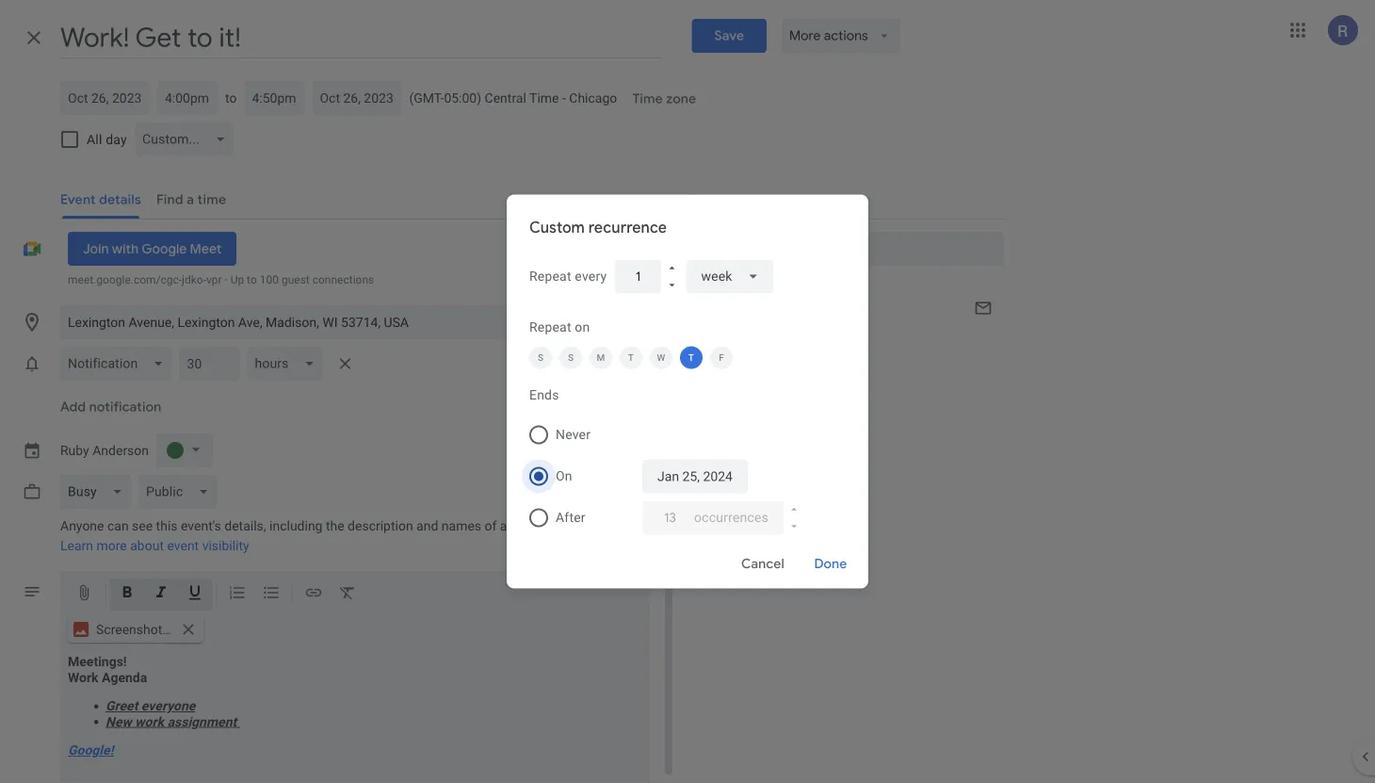 Task type: locate. For each thing, give the bounding box(es) containing it.
event down this
[[167, 538, 199, 554]]

s right s checkbox
[[568, 352, 574, 363]]

guest permissions
[[688, 464, 798, 480]]

-
[[563, 90, 566, 106]]

group containing guest permissions
[[673, 458, 1005, 571]]

m
[[597, 352, 605, 363]]

cancel
[[742, 556, 785, 572]]

anderson up organizer
[[758, 336, 814, 351]]

s inside checkbox
[[538, 352, 544, 363]]

guest right 100
[[282, 273, 310, 286]]

0 horizontal spatial ruby
[[60, 443, 89, 458]]

work
[[135, 714, 164, 729]]

(gmt-
[[409, 90, 444, 106]]

1 horizontal spatial t
[[689, 352, 695, 363]]

0 horizontal spatial to
[[225, 90, 237, 106]]

s inside option
[[568, 352, 574, 363]]

google! link
[[68, 743, 114, 758]]

event
[[765, 492, 796, 508], [167, 538, 199, 554]]

1 vertical spatial repeat
[[530, 319, 572, 335]]

attachments.
[[500, 518, 578, 534]]

0 horizontal spatial event
[[167, 538, 199, 554]]

t right w checkbox
[[689, 352, 695, 363]]

0 horizontal spatial s
[[538, 352, 544, 363]]

0 vertical spatial to
[[225, 90, 237, 106]]

Saturday checkbox
[[530, 346, 552, 369]]

1 vertical spatial ruby
[[60, 443, 89, 458]]

of
[[485, 518, 497, 534]]

None field
[[686, 260, 774, 294]]

s left s option at the top of page
[[538, 352, 544, 363]]

event's
[[181, 518, 221, 534]]

t
[[628, 352, 634, 363], [689, 352, 695, 363]]

join
[[83, 240, 109, 257]]

bold image
[[118, 583, 137, 605]]

2 repeat from the top
[[530, 319, 572, 335]]

meet
[[190, 240, 222, 257]]

all day
[[87, 131, 127, 147]]

1 horizontal spatial guest
[[746, 549, 779, 564]]

Title text field
[[60, 17, 662, 58]]

greet
[[106, 698, 138, 714]]

new
[[106, 714, 132, 729]]

invite others
[[721, 521, 793, 536]]

repeat left every at the top of page
[[530, 269, 572, 284]]

custom
[[530, 218, 585, 237]]

0 horizontal spatial t
[[628, 352, 634, 363]]

t for tuesday checkbox
[[628, 352, 634, 363]]

guest
[[282, 273, 310, 286], [746, 549, 779, 564]]

1 horizontal spatial event
[[765, 492, 796, 508]]

repeat for repeat every
[[530, 269, 572, 284]]

t inside option
[[689, 352, 695, 363]]

time
[[530, 90, 559, 106], [633, 90, 663, 107]]

done
[[815, 556, 848, 572]]

numbered list image
[[228, 583, 247, 605]]

time left zone
[[633, 90, 663, 107]]

google!
[[68, 743, 114, 758]]

group
[[673, 458, 1005, 571]]

custom recurrence
[[530, 218, 667, 237]]

done button
[[801, 541, 861, 587]]

100
[[260, 273, 279, 286]]

t right 'm' option
[[628, 352, 634, 363]]

join with google meet
[[83, 240, 222, 257]]

1 horizontal spatial anderson
[[758, 336, 814, 351]]

ruby inside "ruby anderson organizer"
[[726, 336, 755, 351]]

see guest list
[[721, 549, 800, 564]]

guest left list
[[746, 549, 779, 564]]

on
[[556, 468, 573, 484]]

1 repeat from the top
[[530, 269, 572, 284]]

assignment
[[167, 714, 237, 729]]

anderson
[[758, 336, 814, 351], [93, 443, 149, 458]]

1 vertical spatial anderson
[[93, 443, 149, 458]]

w
[[657, 352, 666, 363]]

to
[[225, 90, 237, 106], [247, 273, 257, 286]]

Occurrence count number field
[[658, 501, 683, 535]]

time zone button
[[625, 82, 704, 116]]

30 hours before element
[[60, 343, 360, 384]]

1 t from the left
[[628, 352, 634, 363]]

1 horizontal spatial s
[[568, 352, 574, 363]]

1 s from the left
[[538, 352, 544, 363]]

1 horizontal spatial ruby
[[726, 336, 755, 351]]

0 vertical spatial repeat
[[530, 269, 572, 284]]

event up others
[[765, 492, 796, 508]]

1 horizontal spatial time
[[633, 90, 663, 107]]

time left -
[[530, 90, 559, 106]]

1 vertical spatial event
[[167, 538, 199, 554]]

0 vertical spatial event
[[765, 492, 796, 508]]

custom recurrence dialog
[[507, 195, 869, 588]]

t inside checkbox
[[628, 352, 634, 363]]

s
[[538, 352, 544, 363], [568, 352, 574, 363]]

add
[[60, 399, 86, 416]]

google
[[141, 240, 187, 257]]

anderson down notification
[[93, 443, 149, 458]]

2 t from the left
[[689, 352, 695, 363]]

0 vertical spatial ruby
[[726, 336, 755, 351]]

event inside the anyone can see this event's details, including the description and names of attachments. learn more about event visibility
[[167, 538, 199, 554]]

save button
[[692, 19, 767, 53]]

option group
[[522, 414, 846, 539]]

work
[[68, 670, 99, 685]]

option group containing never
[[522, 414, 846, 539]]

up
[[231, 273, 244, 286]]

2
[[688, 292, 695, 307]]

0 horizontal spatial guest
[[282, 273, 310, 286]]

more
[[97, 538, 127, 554]]

2 s from the left
[[568, 352, 574, 363]]

insert link image
[[304, 583, 323, 605]]

Weeks to repeat number field
[[630, 260, 647, 294]]

including
[[270, 518, 323, 534]]

learn
[[60, 538, 93, 554]]

the
[[326, 518, 345, 534]]

permissions
[[726, 464, 798, 480]]

guest
[[688, 464, 722, 480]]

0 vertical spatial anderson
[[758, 336, 814, 351]]

ruby up organizer
[[726, 336, 755, 351]]

0 horizontal spatial anderson
[[93, 443, 149, 458]]

ruby down add
[[60, 443, 89, 458]]

join with google meet link
[[68, 232, 237, 266]]

cancel button
[[733, 541, 793, 587]]

anderson inside "ruby anderson organizer"
[[758, 336, 814, 351]]

ruby anderson, organizer tree item
[[673, 332, 1005, 371]]

repeat up s checkbox
[[530, 319, 572, 335]]

1 horizontal spatial to
[[247, 273, 257, 286]]

repeat every
[[530, 269, 607, 284]]

1 vertical spatial to
[[247, 273, 257, 286]]



Task type: describe. For each thing, give the bounding box(es) containing it.
underline image
[[186, 583, 204, 605]]

greet everyone new work assignment
[[106, 698, 240, 729]]

time inside time zone button
[[633, 90, 663, 107]]

anderson for ruby anderson
[[93, 443, 149, 458]]

save
[[715, 27, 745, 44]]

connections
[[313, 273, 374, 286]]

meet.google.com/cgc-
[[68, 273, 182, 286]]

about
[[130, 538, 164, 554]]

formatting options toolbar
[[60, 571, 650, 617]]

Friday checkbox
[[711, 346, 733, 369]]

2 guests
[[688, 292, 738, 307]]

description
[[348, 518, 413, 534]]

anderson for ruby anderson organizer
[[758, 336, 814, 351]]

visibility
[[202, 538, 249, 554]]

junececi7@gmail.com tree item
[[673, 371, 1005, 401]]

day
[[106, 131, 127, 147]]

Description text field
[[60, 654, 650, 783]]

zone
[[666, 90, 696, 107]]

add notification
[[60, 399, 161, 416]]

names
[[442, 518, 482, 534]]

option group inside custom recurrence dialog
[[522, 414, 846, 539]]

remove formatting image
[[338, 583, 357, 605]]

meetings! work agenda
[[68, 654, 147, 685]]

ruby anderson organizer
[[726, 336, 814, 368]]

after
[[556, 510, 586, 525]]

invite
[[721, 521, 753, 536]]

jdko-
[[182, 273, 206, 286]]

ruby for ruby anderson organizer
[[726, 336, 755, 351]]

f
[[719, 352, 725, 363]]

ends
[[530, 387, 559, 403]]

1 vertical spatial guest
[[746, 549, 779, 564]]

t for "thursday" option
[[689, 352, 695, 363]]

Wednesday checkbox
[[650, 346, 673, 369]]

see
[[132, 518, 153, 534]]

Thursday checkbox
[[680, 346, 703, 369]]

ruby anderson
[[60, 443, 149, 458]]

can
[[107, 518, 129, 534]]

guests
[[699, 292, 738, 307]]

italic image
[[152, 583, 171, 605]]

meetings!
[[68, 654, 127, 670]]

learn more about event visibility link
[[60, 538, 249, 554]]

agenda
[[102, 670, 147, 685]]

organizer
[[726, 354, 774, 368]]

list
[[782, 549, 800, 564]]

(gmt-05:00) central time - chicago
[[409, 90, 618, 106]]

see
[[721, 549, 743, 564]]

vpr
[[206, 273, 222, 286]]

this
[[156, 518, 178, 534]]

s for s option at the top of page
[[568, 352, 574, 363]]

time zone
[[633, 90, 696, 107]]

all
[[87, 131, 102, 147]]

meet.google.com/cgc-jdko-vpr · up to 100 guest connections
[[68, 273, 374, 286]]

Monday checkbox
[[590, 346, 613, 369]]

anyone
[[60, 518, 104, 534]]

on
[[575, 319, 590, 335]]

repeat on
[[530, 319, 590, 335]]

never
[[556, 427, 591, 442]]

Tuesday checkbox
[[620, 346, 643, 369]]

ruby for ruby anderson
[[60, 443, 89, 458]]

modify event
[[721, 492, 796, 508]]

event inside group
[[765, 492, 796, 508]]

Date on which the recurrence ends text field
[[658, 459, 733, 493]]

guests invited to this event. tree
[[673, 332, 1005, 401]]

and
[[417, 518, 439, 534]]

recurrence
[[589, 218, 667, 237]]

repeat for repeat on
[[530, 319, 572, 335]]

others
[[756, 521, 793, 536]]

none field inside custom recurrence dialog
[[686, 260, 774, 294]]

every
[[575, 269, 607, 284]]

anyone can see this event's details, including the description and names of attachments. learn more about event visibility
[[60, 518, 578, 554]]

05:00)
[[444, 90, 482, 106]]

modify
[[721, 492, 761, 508]]

everyone
[[141, 698, 195, 714]]

notification
[[89, 399, 161, 416]]

details,
[[225, 518, 266, 534]]

0 horizontal spatial time
[[530, 90, 559, 106]]

s for s checkbox
[[538, 352, 544, 363]]

with
[[112, 240, 139, 257]]

·
[[225, 273, 228, 286]]

bulleted list image
[[262, 583, 281, 605]]

central
[[485, 90, 527, 106]]

add notification button
[[53, 390, 169, 424]]

chicago
[[569, 90, 618, 106]]

0 vertical spatial guest
[[282, 273, 310, 286]]

Hours in advance for notification number field
[[187, 347, 232, 381]]

Sunday checkbox
[[560, 346, 582, 369]]



Task type: vqa. For each thing, say whether or not it's contained in the screenshot.
4 days within menu item
no



